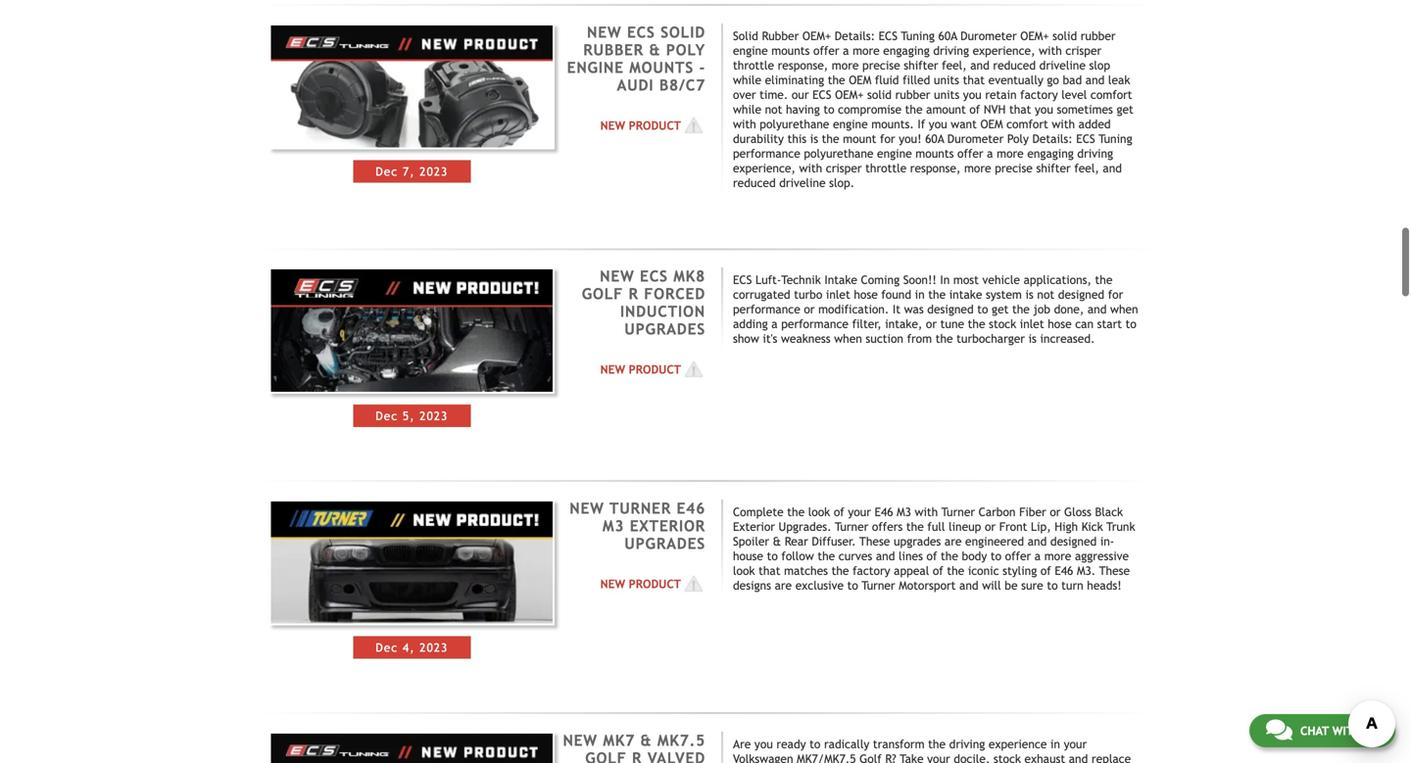 Task type: describe. For each thing, give the bounding box(es) containing it.
4 image
[[681, 360, 706, 379]]

to down curves
[[847, 579, 858, 592]]

2 horizontal spatial e46
[[1055, 564, 1073, 578]]

1 vertical spatial are
[[775, 579, 792, 592]]

the up upgrades.
[[787, 505, 805, 519]]

dec for engine
[[376, 165, 398, 178]]

a inside ecs luft-technik intake coming soon!!   in most vehicle applications, the corrugated turbo inlet hose found in the intake system is not designed for performance or modification. it was designed to get the job done, and when adding a performance filter, intake, or tune the stock inlet hose can start to show it's weakness when suction from the turbocharger is increased.
[[772, 317, 778, 331]]

1 vertical spatial performance
[[733, 303, 800, 316]]

the up if
[[905, 102, 923, 116]]

2 vertical spatial performance
[[781, 317, 849, 331]]

1 vertical spatial 60a
[[925, 132, 944, 145]]

4 image for new turner e46 m3 exterior upgrades
[[681, 574, 706, 594]]

the left mount
[[822, 132, 839, 145]]

0 horizontal spatial offer
[[813, 44, 839, 57]]

upgrades inside 'new ecs mk8 golf r forced induction upgrades'
[[625, 321, 706, 338]]

more down want
[[964, 161, 991, 175]]

1 vertical spatial shifter
[[1036, 161, 1071, 175]]

factory inside complete the look of your e46 m3 with turner carbon fiber or gloss black exterior upgrades. turner offers the full lineup or front lip, high kick trunk spoiler & rear diffuser. these upgrades are engineered and designed in- house to follow the curves and lines of the body to offer a more aggressive look that matches the factory appeal of the iconic styling of e46 m3. these designs are exclusive to turner motorsport and will be sure to turn heads!
[[853, 564, 890, 578]]

slop
[[1089, 58, 1110, 72]]

dec for induction
[[376, 409, 398, 423]]

1 vertical spatial tuning
[[1099, 132, 1133, 145]]

0 vertical spatial feel,
[[942, 58, 967, 72]]

the left body
[[941, 549, 958, 563]]

intake,
[[885, 317, 923, 331]]

the down curves
[[832, 564, 849, 578]]

this
[[788, 132, 807, 145]]

2 horizontal spatial engine
[[877, 146, 912, 160]]

& inside new ecs solid rubber & poly engine mounts - audi b8/c7
[[649, 41, 661, 59]]

fiber
[[1019, 505, 1046, 519]]

aggressive
[[1075, 549, 1129, 563]]

the up upgrades on the bottom right
[[906, 520, 924, 534]]

0 vertical spatial crisper
[[1066, 44, 1102, 57]]

for inside solid rubber oem+ details:  ecs tuning 60a durometer oem+ solid rubber engine mounts offer a more engaging driving experience, with crisper throttle response, more precise shifter feel, and reduced driveline slop while eliminating the oem fluid filled units that eventually go bad and leak over time.  our ecs oem+ solid rubber units you retain factory level comfort while not having to compromise the amount of nvh that you sometimes get with polyurethane engine mounts. if you want oem comfort with added durability this is the mount for you!  60a durometer poly details:  ecs tuning performance polyurethane engine mounts offer a more engaging driving experience, with crisper throttle response, more precise shifter feel, and reduced driveline slop.
[[880, 132, 895, 145]]

4,
[[403, 641, 415, 655]]

new mk7 & mk7.5 golf r valve link
[[563, 732, 706, 763]]

1 vertical spatial comfort
[[1007, 117, 1048, 131]]

luft-
[[756, 273, 781, 287]]

of up motorsport
[[933, 564, 944, 578]]

of down upgrades on the bottom right
[[927, 549, 937, 563]]

matches
[[784, 564, 828, 578]]

with down this
[[799, 161, 822, 175]]

new inside 'new ecs mk8 golf r forced induction upgrades'
[[600, 268, 635, 285]]

more down nvh
[[997, 146, 1024, 160]]

to down intake
[[977, 303, 988, 316]]

1 vertical spatial designed
[[927, 303, 974, 316]]

1 horizontal spatial rubber
[[1081, 29, 1116, 43]]

eliminating
[[765, 73, 824, 87]]

rubber inside solid rubber oem+ details:  ecs tuning 60a durometer oem+ solid rubber engine mounts offer a more engaging driving experience, with crisper throttle response, more precise shifter feel, and reduced driveline slop while eliminating the oem fluid filled units that eventually go bad and leak over time.  our ecs oem+ solid rubber units you retain factory level comfort while not having to compromise the amount of nvh that you sometimes get with polyurethane engine mounts. if you want oem comfort with added durability this is the mount for you!  60a durometer poly details:  ecs tuning performance polyurethane engine mounts offer a more engaging driving experience, with crisper throttle response, more precise shifter feel, and reduced driveline slop.
[[762, 29, 799, 43]]

1 vertical spatial durometer
[[947, 132, 1004, 145]]

ready
[[777, 737, 806, 751]]

if
[[918, 117, 925, 131]]

engine
[[567, 59, 624, 76]]

1 horizontal spatial hose
[[1048, 317, 1072, 331]]

show
[[733, 332, 759, 346]]

new turner e46 m3 exterior upgrades
[[570, 500, 706, 553]]

get inside ecs luft-technik intake coming soon!!   in most vehicle applications, the corrugated turbo inlet hose found in the intake system is not designed for performance or modification. it was designed to get the job done, and when adding a performance filter, intake, or tune the stock inlet hose can start to show it's weakness when suction from the turbocharger is increased.
[[992, 303, 1009, 316]]

new inside new mk7 & mk7.5 golf r valve
[[563, 732, 598, 750]]

with up go
[[1039, 44, 1062, 57]]

1 vertical spatial mounts
[[916, 146, 954, 160]]

to inside solid rubber oem+ details:  ecs tuning 60a durometer oem+ solid rubber engine mounts offer a more engaging driving experience, with crisper throttle response, more precise shifter feel, and reduced driveline slop while eliminating the oem fluid filled units that eventually go bad and leak over time.  our ecs oem+ solid rubber units you retain factory level comfort while not having to compromise the amount of nvh that you sometimes get with polyurethane engine mounts. if you want oem comfort with added durability this is the mount for you!  60a durometer poly details:  ecs tuning performance polyurethane engine mounts offer a more engaging driving experience, with crisper throttle response, more precise shifter feel, and reduced driveline slop.
[[824, 102, 835, 116]]

2 horizontal spatial that
[[1009, 102, 1031, 116]]

exclusive
[[795, 579, 844, 592]]

ecs luft-technik intake coming soon!!   in most vehicle applications, the corrugated turbo inlet hose found in the intake system is not designed for performance or modification. it was designed to get the job done, and when adding a performance filter, intake, or tune the stock inlet hose can start to show it's weakness when suction from the turbocharger is increased.
[[733, 273, 1138, 346]]

and inside are you ready to radically transform the driving experience in your volkswagen mk7/mk7.5 golf r? take your docile, stock exhaust and replac
[[1069, 752, 1088, 763]]

high
[[1055, 520, 1078, 534]]

solid inside solid rubber oem+ details:  ecs tuning 60a durometer oem+ solid rubber engine mounts offer a more engaging driving experience, with crisper throttle response, more precise shifter feel, and reduced driveline slop while eliminating the oem fluid filled units that eventually go bad and leak over time.  our ecs oem+ solid rubber units you retain factory level comfort while not having to compromise the amount of nvh that you sometimes get with polyurethane engine mounts. if you want oem comfort with added durability this is the mount for you!  60a durometer poly details:  ecs tuning performance polyurethane engine mounts offer a more engaging driving experience, with crisper throttle response, more precise shifter feel, and reduced driveline slop.
[[733, 29, 758, 43]]

driving inside are you ready to radically transform the driving experience in your volkswagen mk7/mk7.5 golf r? take your docile, stock exhaust and replac
[[949, 737, 985, 751]]

is inside solid rubber oem+ details:  ecs tuning 60a durometer oem+ solid rubber engine mounts offer a more engaging driving experience, with crisper throttle response, more precise shifter feel, and reduced driveline slop while eliminating the oem fluid filled units that eventually go bad and leak over time.  our ecs oem+ solid rubber units you retain factory level comfort while not having to compromise the amount of nvh that you sometimes get with polyurethane engine mounts. if you want oem comfort with added durability this is the mount for you!  60a durometer poly details:  ecs tuning performance polyurethane engine mounts offer a more engaging driving experience, with crisper throttle response, more precise shifter feel, and reduced driveline slop.
[[810, 132, 818, 145]]

1 horizontal spatial feel,
[[1074, 161, 1099, 175]]

turbocharger
[[957, 332, 1025, 346]]

1 while from the top
[[733, 73, 761, 87]]

1 vertical spatial details:
[[1032, 132, 1073, 145]]

3 product from the top
[[629, 577, 681, 591]]

2023 for induction
[[420, 409, 448, 423]]

level
[[1062, 88, 1087, 101]]

soon!!
[[903, 273, 937, 287]]

1 vertical spatial these
[[1099, 564, 1130, 578]]

adding
[[733, 317, 768, 331]]

0 vertical spatial designed
[[1058, 288, 1105, 302]]

curves
[[839, 549, 872, 563]]

0 horizontal spatial oem
[[849, 73, 871, 87]]

weakness
[[781, 332, 831, 346]]

1 vertical spatial rubber
[[895, 88, 930, 101]]

0 vertical spatial precise
[[862, 58, 900, 72]]

2 vertical spatial is
[[1029, 332, 1037, 346]]

0 horizontal spatial these
[[859, 535, 890, 548]]

solid rubber oem+ details:  ecs tuning 60a durometer oem+ solid rubber engine mounts offer a more engaging driving experience, with crisper throttle response, more precise shifter feel, and reduced driveline slop while eliminating the oem fluid filled units that eventually go bad and leak over time.  our ecs oem+ solid rubber units you retain factory level comfort while not having to compromise the amount of nvh that you sometimes get with polyurethane engine mounts. if you want oem comfort with added durability this is the mount for you!  60a durometer poly details:  ecs tuning performance polyurethane engine mounts offer a more engaging driving experience, with crisper throttle response, more precise shifter feel, and reduced driveline slop.
[[733, 29, 1134, 190]]

1 vertical spatial units
[[934, 88, 960, 101]]

full
[[927, 520, 945, 534]]

lip,
[[1031, 520, 1051, 534]]

product for mounts
[[629, 118, 681, 132]]

0 horizontal spatial engaging
[[883, 44, 930, 57]]

ecs inside ecs luft-technik intake coming soon!!   in most vehicle applications, the corrugated turbo inlet hose found in the intake system is not designed for performance or modification. it was designed to get the job done, and when adding a performance filter, intake, or tune the stock inlet hose can start to show it's weakness when suction from the turbocharger is increased.
[[733, 273, 752, 287]]

new ecs mk8 golf r forced induction upgrades
[[582, 268, 706, 338]]

spoiler
[[733, 535, 769, 548]]

stock inside are you ready to radically transform the driving experience in your volkswagen mk7/mk7.5 golf r? take your docile, stock exhaust and replac
[[994, 752, 1021, 763]]

and down the slop
[[1086, 73, 1105, 87]]

us
[[1365, 724, 1379, 738]]

ecs down added
[[1076, 132, 1095, 145]]

increased.
[[1040, 332, 1095, 346]]

dec 4, 2023 link
[[269, 500, 555, 659]]

1 horizontal spatial e46
[[875, 505, 893, 519]]

dec 7, 2023
[[376, 165, 448, 178]]

filter,
[[852, 317, 882, 331]]

black
[[1095, 505, 1123, 519]]

iconic
[[968, 564, 999, 578]]

0 vertical spatial durometer
[[961, 29, 1017, 43]]

0 horizontal spatial response,
[[778, 58, 828, 72]]

of up diffuser.
[[834, 505, 845, 519]]

0 horizontal spatial oem+
[[803, 29, 831, 43]]

2 while from the top
[[733, 102, 761, 116]]

solid inside new ecs solid rubber & poly engine mounts - audi b8/c7
[[661, 23, 706, 41]]

1 vertical spatial driving
[[1077, 146, 1113, 160]]

0 vertical spatial shifter
[[904, 58, 938, 72]]

0 vertical spatial experience,
[[973, 44, 1035, 57]]

0 horizontal spatial inlet
[[826, 288, 850, 302]]

1 vertical spatial experience,
[[733, 161, 796, 175]]

ecs up fluid
[[879, 29, 898, 43]]

ecs right "our"
[[813, 88, 832, 101]]

0 vertical spatial polyurethane
[[760, 117, 829, 131]]

with left us
[[1333, 724, 1361, 738]]

body
[[962, 549, 987, 563]]

1 vertical spatial precise
[[995, 161, 1033, 175]]

of up the "sure"
[[1041, 564, 1051, 578]]

1 vertical spatial offer
[[958, 146, 984, 160]]

from
[[907, 332, 932, 346]]

new ecs mk8 golf r forced induction upgrades link
[[582, 268, 706, 338]]

ecs inside new ecs solid rubber & poly engine mounts - audi b8/c7
[[627, 23, 655, 41]]

more up fluid
[[853, 44, 880, 57]]

complete the look of your e46 m3 with turner carbon fiber or gloss black exterior upgrades. turner offers the full lineup or front lip, high kick trunk spoiler & rear diffuser. these upgrades are engineered and designed in- house to follow the curves and lines of the body to offer a more aggressive look that matches the factory appeal of the iconic styling of e46 m3. these designs are exclusive to turner motorsport and will be sure to turn heads!
[[733, 505, 1135, 592]]

in inside are you ready to radically transform the driving experience in your volkswagen mk7/mk7.5 golf r? take your docile, stock exhaust and replac
[[1051, 737, 1060, 751]]

the up turbocharger
[[968, 317, 985, 331]]

more inside complete the look of your e46 m3 with turner carbon fiber or gloss black exterior upgrades. turner offers the full lineup or front lip, high kick trunk spoiler & rear diffuser. these upgrades are engineered and designed in- house to follow the curves and lines of the body to offer a more aggressive look that matches the factory appeal of the iconic styling of e46 m3. these designs are exclusive to turner motorsport and will be sure to turn heads!
[[1044, 549, 1072, 563]]

r inside new mk7 & mk7.5 golf r valve
[[632, 750, 642, 763]]

turn
[[1062, 579, 1084, 592]]

2 vertical spatial your
[[927, 752, 950, 763]]

heads!
[[1087, 579, 1122, 592]]

bad
[[1063, 73, 1082, 87]]

you left retain
[[963, 88, 982, 101]]

modification.
[[818, 303, 889, 316]]

2 horizontal spatial oem+
[[1020, 29, 1049, 43]]

0 horizontal spatial mounts
[[772, 44, 810, 57]]

0 vertical spatial driving
[[933, 44, 969, 57]]

new ecs solid rubber & poly engine mounts - audi b8/c7 link
[[567, 23, 706, 94]]

nvh
[[984, 102, 1006, 116]]

the down "tune"
[[936, 332, 953, 346]]

1 vertical spatial look
[[733, 564, 755, 578]]

0 vertical spatial units
[[934, 73, 960, 87]]

& inside complete the look of your e46 m3 with turner carbon fiber or gloss black exterior upgrades. turner offers the full lineup or front lip, high kick trunk spoiler & rear diffuser. these upgrades are engineered and designed in- house to follow the curves and lines of the body to offer a more aggressive look that matches the factory appeal of the iconic styling of e46 m3. these designs are exclusive to turner motorsport and will be sure to turn heads!
[[773, 535, 781, 548]]

and left lines
[[876, 549, 895, 563]]

new turner e46 m3 exterior upgrades image
[[269, 500, 555, 626]]

more up compromise
[[832, 58, 859, 72]]

& inside new mk7 & mk7.5 golf r valve
[[641, 732, 652, 750]]

new product for mounts
[[600, 118, 681, 132]]

new ecs solid rubber & poly engine mounts - audi b8/c7
[[567, 23, 706, 94]]

1 vertical spatial polyurethane
[[804, 146, 874, 160]]

motorsport
[[899, 579, 956, 592]]

carbon
[[979, 505, 1016, 519]]

mk7/mk7.5
[[797, 752, 856, 763]]

1 horizontal spatial comfort
[[1091, 88, 1133, 101]]

a up compromise
[[843, 44, 849, 57]]

start
[[1097, 317, 1122, 331]]

corrugated
[[733, 288, 790, 302]]

complete
[[733, 505, 784, 519]]

you down go
[[1035, 102, 1053, 116]]

golf inside are you ready to radically transform the driving experience in your volkswagen mk7/mk7.5 golf r? take your docile, stock exhaust and replac
[[860, 752, 882, 763]]

fluid
[[875, 73, 899, 87]]

intake
[[825, 273, 857, 287]]

upgrades inside new turner e46 m3 exterior upgrades
[[625, 535, 706, 553]]

0 horizontal spatial reduced
[[733, 176, 776, 190]]

with inside complete the look of your e46 m3 with turner carbon fiber or gloss black exterior upgrades. turner offers the full lineup or front lip, high kick trunk spoiler & rear diffuser. these upgrades are engineered and designed in- house to follow the curves and lines of the body to offer a more aggressive look that matches the factory appeal of the iconic styling of e46 m3. these designs are exclusive to turner motorsport and will be sure to turn heads!
[[915, 505, 938, 519]]

tune
[[940, 317, 964, 331]]

time.
[[760, 88, 788, 101]]

vehicle
[[983, 273, 1020, 287]]

to left turn
[[1047, 579, 1058, 592]]

0 vertical spatial 60a
[[938, 29, 957, 43]]

0 horizontal spatial throttle
[[733, 58, 774, 72]]

offers
[[872, 520, 903, 534]]

1 horizontal spatial when
[[1110, 303, 1138, 316]]

compromise
[[838, 102, 902, 116]]

front
[[999, 520, 1028, 534]]

mk7
[[603, 732, 635, 750]]

or up engineered
[[985, 520, 996, 534]]

0 vertical spatial solid
[[1053, 29, 1077, 43]]

1 horizontal spatial are
[[945, 535, 962, 548]]

m3.
[[1077, 564, 1096, 578]]

coming
[[861, 273, 900, 287]]

with up durability
[[733, 117, 756, 131]]

you inside are you ready to radically transform the driving experience in your volkswagen mk7/mk7.5 golf r? take your docile, stock exhaust and replac
[[755, 737, 773, 751]]

induction
[[620, 303, 706, 321]]

a inside complete the look of your e46 m3 with turner carbon fiber or gloss black exterior upgrades. turner offers the full lineup or front lip, high kick trunk spoiler & rear diffuser. these upgrades are engineered and designed in- house to follow the curves and lines of the body to offer a more aggressive look that matches the factory appeal of the iconic styling of e46 m3. these designs are exclusive to turner motorsport and will be sure to turn heads!
[[1035, 549, 1041, 563]]

0 vertical spatial driveline
[[1039, 58, 1086, 72]]

you!
[[899, 132, 922, 145]]

you right if
[[929, 117, 947, 131]]

1 horizontal spatial look
[[808, 505, 830, 519]]

of inside solid rubber oem+ details:  ecs tuning 60a durometer oem+ solid rubber engine mounts offer a more engaging driving experience, with crisper throttle response, more precise shifter feel, and reduced driveline slop while eliminating the oem fluid filled units that eventually go bad and leak over time.  our ecs oem+ solid rubber units you retain factory level comfort while not having to compromise the amount of nvh that you sometimes get with polyurethane engine mounts. if you want oem comfort with added durability this is the mount for you!  60a durometer poly details:  ecs tuning performance polyurethane engine mounts offer a more engaging driving experience, with crisper throttle response, more precise shifter feel, and reduced driveline slop.
[[970, 102, 980, 116]]

m3 inside complete the look of your e46 m3 with turner carbon fiber or gloss black exterior upgrades. turner offers the full lineup or front lip, high kick trunk spoiler & rear diffuser. these upgrades are engineered and designed in- house to follow the curves and lines of the body to offer a more aggressive look that matches the factory appeal of the iconic styling of e46 m3. these designs are exclusive to turner motorsport and will be sure to turn heads!
[[897, 505, 911, 519]]

take
[[900, 752, 924, 763]]

ecs inside 'new ecs mk8 golf r forced induction upgrades'
[[640, 268, 668, 285]]

eventually
[[989, 73, 1044, 87]]

and down lip,
[[1028, 535, 1047, 548]]

1 vertical spatial engaging
[[1027, 146, 1074, 160]]

new turner e46 m3 exterior upgrades link
[[570, 500, 706, 553]]

1 horizontal spatial oem
[[981, 117, 1003, 131]]

designs
[[733, 579, 771, 592]]

1 horizontal spatial throttle
[[866, 161, 907, 175]]

turbo
[[794, 288, 823, 302]]

engineered
[[965, 535, 1024, 548]]

1 horizontal spatial reduced
[[993, 58, 1036, 72]]

upgrades
[[894, 535, 941, 548]]

and up retain
[[970, 58, 990, 72]]

1 horizontal spatial inlet
[[1020, 317, 1044, 331]]

and down iconic
[[960, 579, 979, 592]]

0 horizontal spatial crisper
[[826, 161, 862, 175]]

0 horizontal spatial when
[[834, 332, 862, 346]]

to right house
[[767, 549, 778, 563]]

dec 5, 2023
[[376, 409, 448, 423]]



Task type: vqa. For each thing, say whether or not it's contained in the screenshot.


Task type: locate. For each thing, give the bounding box(es) containing it.
designed up done, on the top of page
[[1058, 288, 1105, 302]]

0 horizontal spatial are
[[775, 579, 792, 592]]

it
[[893, 303, 901, 316]]

2 vertical spatial dec
[[376, 641, 398, 655]]

0 horizontal spatial driveline
[[779, 176, 826, 190]]

0 horizontal spatial not
[[765, 102, 782, 116]]

details:
[[835, 29, 875, 43], [1032, 132, 1073, 145]]

while down "over"
[[733, 102, 761, 116]]

polyurethane
[[760, 117, 829, 131], [804, 146, 874, 160]]

applications,
[[1024, 273, 1092, 287]]

0 horizontal spatial solid
[[661, 23, 706, 41]]

1 horizontal spatial experience,
[[973, 44, 1035, 57]]

styling
[[1003, 564, 1037, 578]]

e46 left complete
[[677, 500, 706, 518]]

1 horizontal spatial driveline
[[1039, 58, 1086, 72]]

rubber up eliminating
[[762, 29, 799, 43]]

0 vertical spatial look
[[808, 505, 830, 519]]

2 new product from the top
[[600, 363, 681, 376]]

2 4 image from the top
[[681, 574, 706, 594]]

oem+
[[803, 29, 831, 43], [1020, 29, 1049, 43], [835, 88, 864, 101]]

more down high
[[1044, 549, 1072, 563]]

oem+ up eliminating
[[803, 29, 831, 43]]

1 vertical spatial is
[[1026, 288, 1034, 302]]

experience, down durability
[[733, 161, 796, 175]]

kick
[[1082, 520, 1103, 534]]

and
[[970, 58, 990, 72], [1086, 73, 1105, 87], [1103, 161, 1122, 175], [1088, 303, 1107, 316], [1028, 535, 1047, 548], [876, 549, 895, 563], [960, 579, 979, 592], [1069, 752, 1088, 763]]

shifter
[[904, 58, 938, 72], [1036, 161, 1071, 175]]

new product down new turner e46 m3 exterior upgrades
[[600, 577, 681, 591]]

retain
[[985, 88, 1017, 101]]

for up start
[[1108, 288, 1123, 302]]

engine down you!
[[877, 146, 912, 160]]

exterior inside new turner e46 m3 exterior upgrades
[[630, 518, 706, 535]]

durometer down want
[[947, 132, 1004, 145]]

0 vertical spatial for
[[880, 132, 895, 145]]

shifter up filled
[[904, 58, 938, 72]]

experience, up eventually at right
[[973, 44, 1035, 57]]

it's
[[763, 332, 778, 346]]

b8/c7
[[659, 76, 706, 94]]

while up "over"
[[733, 73, 761, 87]]

house
[[733, 549, 763, 563]]

hose
[[854, 288, 878, 302], [1048, 317, 1072, 331]]

lineup
[[949, 520, 981, 534]]

r?
[[885, 752, 896, 763]]

turner
[[610, 500, 671, 518], [942, 505, 975, 519], [835, 520, 869, 534], [862, 579, 895, 592]]

response,
[[778, 58, 828, 72], [910, 161, 961, 175]]

1 vertical spatial factory
[[853, 564, 890, 578]]

sometimes
[[1057, 102, 1113, 116]]

for down 'mounts.'
[[880, 132, 895, 145]]

stock inside ecs luft-technik intake coming soon!!   in most vehicle applications, the corrugated turbo inlet hose found in the intake system is not designed for performance or modification. it was designed to get the job done, and when adding a performance filter, intake, or tune the stock inlet hose can start to show it's weakness when suction from the turbocharger is increased.
[[989, 317, 1016, 331]]

1 horizontal spatial precise
[[995, 161, 1033, 175]]

rubber inside new ecs solid rubber & poly engine mounts - audi b8/c7
[[583, 41, 644, 59]]

0 vertical spatial engine
[[733, 44, 768, 57]]

1 horizontal spatial solid
[[733, 29, 758, 43]]

in
[[940, 273, 950, 287]]

dec 7, 2023 link
[[269, 23, 555, 195]]

shifter down sometimes in the top right of the page
[[1036, 161, 1071, 175]]

m3 inside new turner e46 m3 exterior upgrades
[[603, 518, 625, 535]]

1 vertical spatial for
[[1108, 288, 1123, 302]]

2 upgrades from the top
[[625, 535, 706, 553]]

new inside new ecs solid rubber & poly engine mounts - audi b8/c7
[[587, 23, 622, 41]]

0 vertical spatial reduced
[[993, 58, 1036, 72]]

your up 'exhaust'
[[1064, 737, 1087, 751]]

exhaust
[[1025, 752, 1065, 763]]

1 horizontal spatial engine
[[833, 117, 868, 131]]

0 horizontal spatial in
[[915, 288, 925, 302]]

details: up fluid
[[835, 29, 875, 43]]

0 horizontal spatial exterior
[[630, 518, 706, 535]]

new product for upgrades
[[600, 363, 681, 376]]

dec left 4,
[[376, 641, 398, 655]]

poly inside solid rubber oem+ details:  ecs tuning 60a durometer oem+ solid rubber engine mounts offer a more engaging driving experience, with crisper throttle response, more precise shifter feel, and reduced driveline slop while eliminating the oem fluid filled units that eventually go bad and leak over time.  our ecs oem+ solid rubber units you retain factory level comfort while not having to compromise the amount of nvh that you sometimes get with polyurethane engine mounts. if you want oem comfort with added durability this is the mount for you!  60a durometer poly details:  ecs tuning performance polyurethane engine mounts offer a more engaging driving experience, with crisper throttle response, more precise shifter feel, and reduced driveline slop.
[[1007, 132, 1029, 145]]

that inside complete the look of your e46 m3 with turner carbon fiber or gloss black exterior upgrades. turner offers the full lineup or front lip, high kick trunk spoiler & rear diffuser. these upgrades are engineered and designed in- house to follow the curves and lines of the body to offer a more aggressive look that matches the factory appeal of the iconic styling of e46 m3. these designs are exclusive to turner motorsport and will be sure to turn heads!
[[759, 564, 781, 578]]

crisper up the slop
[[1066, 44, 1102, 57]]

2 horizontal spatial your
[[1064, 737, 1087, 751]]

product down induction
[[629, 363, 681, 376]]

2 vertical spatial 2023
[[420, 641, 448, 655]]

the down body
[[947, 564, 965, 578]]

0 vertical spatial r
[[629, 285, 639, 303]]

1 2023 from the top
[[420, 165, 448, 178]]

diffuser.
[[812, 535, 856, 548]]

1 horizontal spatial not
[[1037, 288, 1055, 302]]

2023
[[420, 165, 448, 178], [420, 409, 448, 423], [420, 641, 448, 655]]

the
[[828, 73, 845, 87], [905, 102, 923, 116], [822, 132, 839, 145], [1095, 273, 1113, 287], [928, 288, 946, 302], [1012, 303, 1030, 316], [968, 317, 985, 331], [936, 332, 953, 346], [787, 505, 805, 519], [906, 520, 924, 534], [818, 549, 835, 563], [941, 549, 958, 563], [832, 564, 849, 578], [947, 564, 965, 578], [928, 737, 946, 751]]

that up designs
[[759, 564, 781, 578]]

0 vertical spatial while
[[733, 73, 761, 87]]

0 horizontal spatial precise
[[862, 58, 900, 72]]

offer inside complete the look of your e46 m3 with turner carbon fiber or gloss black exterior upgrades. turner offers the full lineup or front lip, high kick trunk spoiler & rear diffuser. these upgrades are engineered and designed in- house to follow the curves and lines of the body to offer a more aggressive look that matches the factory appeal of the iconic styling of e46 m3. these designs are exclusive to turner motorsport and will be sure to turn heads!
[[1005, 549, 1031, 563]]

0 vertical spatial poly
[[666, 41, 706, 59]]

dec inside the dec 4, 2023 link
[[376, 641, 398, 655]]

leak
[[1108, 73, 1130, 87]]

e46
[[677, 500, 706, 518], [875, 505, 893, 519], [1055, 564, 1073, 578]]

turner inside new turner e46 m3 exterior upgrades
[[610, 500, 671, 518]]

driving up amount
[[933, 44, 969, 57]]

1 new product from the top
[[600, 118, 681, 132]]

0 vertical spatial get
[[1117, 102, 1134, 116]]

performance down corrugated on the top right of the page
[[733, 303, 800, 316]]

0 horizontal spatial hose
[[854, 288, 878, 302]]

designed inside complete the look of your e46 m3 with turner carbon fiber or gloss black exterior upgrades. turner offers the full lineup or front lip, high kick trunk spoiler & rear diffuser. these upgrades are engineered and designed in- house to follow the curves and lines of the body to offer a more aggressive look that matches the factory appeal of the iconic styling of e46 m3. these designs are exclusive to turner motorsport and will be sure to turn heads!
[[1051, 535, 1097, 548]]

the right eliminating
[[828, 73, 845, 87]]

to right start
[[1126, 317, 1137, 331]]

look
[[808, 505, 830, 519], [733, 564, 755, 578]]

dec inside "dec 5, 2023" link
[[376, 409, 398, 423]]

is down job
[[1029, 332, 1037, 346]]

found
[[881, 288, 911, 302]]

you up the volkswagen
[[755, 737, 773, 751]]

added
[[1079, 117, 1111, 131]]

engine up "over"
[[733, 44, 768, 57]]

product for upgrades
[[629, 363, 681, 376]]

e46 inside new turner e46 m3 exterior upgrades
[[677, 500, 706, 518]]

comfort down retain
[[1007, 117, 1048, 131]]

or up from
[[926, 317, 937, 331]]

3 new product from the top
[[600, 577, 681, 591]]

0 vertical spatial details:
[[835, 29, 875, 43]]

0 vertical spatial upgrades
[[625, 321, 706, 338]]

golf inside 'new ecs mk8 golf r forced induction upgrades'
[[582, 285, 623, 303]]

designed
[[1058, 288, 1105, 302], [927, 303, 974, 316], [1051, 535, 1097, 548]]

of up want
[[970, 102, 980, 116]]

0 vertical spatial performance
[[733, 146, 800, 160]]

0 vertical spatial are
[[945, 535, 962, 548]]

mk7.5
[[657, 732, 706, 750]]

rear
[[785, 535, 808, 548]]

performance inside solid rubber oem+ details:  ecs tuning 60a durometer oem+ solid rubber engine mounts offer a more engaging driving experience, with crisper throttle response, more precise shifter feel, and reduced driveline slop while eliminating the oem fluid filled units that eventually go bad and leak over time.  our ecs oem+ solid rubber units you retain factory level comfort while not having to compromise the amount of nvh that you sometimes get with polyurethane engine mounts. if you want oem comfort with added durability this is the mount for you!  60a durometer poly details:  ecs tuning performance polyurethane engine mounts offer a more engaging driving experience, with crisper throttle response, more precise shifter feel, and reduced driveline slop.
[[733, 146, 800, 160]]

2 product from the top
[[629, 363, 681, 376]]

1 vertical spatial new product
[[600, 363, 681, 376]]

technik
[[781, 273, 821, 287]]

in
[[915, 288, 925, 302], [1051, 737, 1060, 751]]

2 vertical spatial offer
[[1005, 549, 1031, 563]]

0 vertical spatial rubber
[[1081, 29, 1116, 43]]

the down in
[[928, 288, 946, 302]]

3 2023 from the top
[[420, 641, 448, 655]]

4 image for new ecs solid rubber & poly engine mounts - audi b8/c7
[[681, 115, 706, 135]]

response, up eliminating
[[778, 58, 828, 72]]

5,
[[403, 409, 415, 423]]

0 horizontal spatial factory
[[853, 564, 890, 578]]

not inside ecs luft-technik intake coming soon!!   in most vehicle applications, the corrugated turbo inlet hose found in the intake system is not designed for performance or modification. it was designed to get the job done, and when adding a performance filter, intake, or tune the stock inlet hose can start to show it's weakness when suction from the turbocharger is increased.
[[1037, 288, 1055, 302]]

golf inside new mk7 & mk7.5 golf r valve
[[585, 750, 627, 763]]

1 product from the top
[[629, 118, 681, 132]]

0 vertical spatial when
[[1110, 303, 1138, 316]]

0 vertical spatial hose
[[854, 288, 878, 302]]

for inside ecs luft-technik intake coming soon!!   in most vehicle applications, the corrugated turbo inlet hose found in the intake system is not designed for performance or modification. it was designed to get the job done, and when adding a performance filter, intake, or tune the stock inlet hose can start to show it's weakness when suction from the turbocharger is increased.
[[1108, 288, 1123, 302]]

inlet down job
[[1020, 317, 1044, 331]]

0 vertical spatial that
[[963, 73, 985, 87]]

2 vertical spatial that
[[759, 564, 781, 578]]

0 horizontal spatial experience,
[[733, 161, 796, 175]]

radically
[[824, 737, 870, 751]]

0 vertical spatial tuning
[[901, 29, 935, 43]]

while
[[733, 73, 761, 87], [733, 102, 761, 116]]

exterior inside complete the look of your e46 m3 with turner carbon fiber or gloss black exterior upgrades. turner offers the full lineup or front lip, high kick trunk spoiler & rear diffuser. these upgrades are engineered and designed in- house to follow the curves and lines of the body to offer a more aggressive look that matches the factory appeal of the iconic styling of e46 m3. these designs are exclusive to turner motorsport and will be sure to turn heads!
[[733, 520, 775, 534]]

to inside are you ready to radically transform the driving experience in your volkswagen mk7/mk7.5 golf r? take your docile, stock exhaust and replac
[[810, 737, 821, 751]]

new inside new turner e46 m3 exterior upgrades
[[570, 500, 604, 518]]

e46 up offers
[[875, 505, 893, 519]]

offer up styling
[[1005, 549, 1031, 563]]

0 horizontal spatial poly
[[666, 41, 706, 59]]

are you ready to radically transform the driving experience in your volkswagen mk7/mk7.5 golf r? take your docile, stock exhaust and replac
[[733, 737, 1136, 763]]

our
[[792, 88, 809, 101]]

& left rear
[[773, 535, 781, 548]]

2 vertical spatial designed
[[1051, 535, 1097, 548]]

the down diffuser.
[[818, 549, 835, 563]]

r left forced
[[629, 285, 639, 303]]

done,
[[1054, 303, 1084, 316]]

the up start
[[1095, 273, 1113, 287]]

trunk
[[1107, 520, 1135, 534]]

the left job
[[1012, 303, 1030, 316]]

3 dec from the top
[[376, 641, 398, 655]]

0 vertical spatial offer
[[813, 44, 839, 57]]

& right mk7
[[641, 732, 652, 750]]

1 vertical spatial reduced
[[733, 176, 776, 190]]

precise down nvh
[[995, 161, 1033, 175]]

0 vertical spatial product
[[629, 118, 681, 132]]

can
[[1075, 317, 1094, 331]]

1 horizontal spatial these
[[1099, 564, 1130, 578]]

offer down want
[[958, 146, 984, 160]]

details: down sometimes in the top right of the page
[[1032, 132, 1073, 145]]

filled
[[903, 73, 930, 87]]

or down turbo
[[804, 303, 815, 316]]

oem+ up go
[[1020, 29, 1049, 43]]

1 vertical spatial &
[[773, 535, 781, 548]]

1 vertical spatial oem
[[981, 117, 1003, 131]]

1 horizontal spatial exterior
[[733, 520, 775, 534]]

throttle down you!
[[866, 161, 907, 175]]

new product down the audi
[[600, 118, 681, 132]]

system
[[986, 288, 1022, 302]]

hose up increased.
[[1048, 317, 1072, 331]]

is right this
[[810, 132, 818, 145]]

with up full
[[915, 505, 938, 519]]

experience
[[989, 737, 1047, 751]]

that down retain
[[1009, 102, 1031, 116]]

gloss
[[1064, 505, 1092, 519]]

1 vertical spatial r
[[632, 750, 642, 763]]

throttle
[[733, 58, 774, 72], [866, 161, 907, 175]]

0 horizontal spatial shifter
[[904, 58, 938, 72]]

oem+ up compromise
[[835, 88, 864, 101]]

in inside ecs luft-technik intake coming soon!!   in most vehicle applications, the corrugated turbo inlet hose found in the intake system is not designed for performance or modification. it was designed to get the job done, and when adding a performance filter, intake, or tune the stock inlet hose can start to show it's weakness when suction from the turbocharger is increased.
[[915, 288, 925, 302]]

reduced
[[993, 58, 1036, 72], [733, 176, 776, 190]]

designed down high
[[1051, 535, 1097, 548]]

1 horizontal spatial oem+
[[835, 88, 864, 101]]

hose up modification.
[[854, 288, 878, 302]]

tuning
[[901, 29, 935, 43], [1099, 132, 1133, 145]]

and inside ecs luft-technik intake coming soon!!   in most vehicle applications, the corrugated turbo inlet hose found in the intake system is not designed for performance or modification. it was designed to get the job done, and when adding a performance filter, intake, or tune the stock inlet hose can start to show it's weakness when suction from the turbocharger is increased.
[[1088, 303, 1107, 316]]

not
[[765, 102, 782, 116], [1037, 288, 1055, 302]]

follow
[[781, 549, 814, 563]]

is up job
[[1026, 288, 1034, 302]]

sure
[[1021, 579, 1043, 592]]

1 vertical spatial engine
[[833, 117, 868, 131]]

these down offers
[[859, 535, 890, 548]]

ecs up mounts
[[627, 23, 655, 41]]

1 horizontal spatial shifter
[[1036, 161, 1071, 175]]

engaging up filled
[[883, 44, 930, 57]]

or up high
[[1050, 505, 1061, 519]]

7,
[[403, 165, 415, 178]]

durability
[[733, 132, 784, 145]]

in-
[[1100, 535, 1115, 548]]

1 horizontal spatial for
[[1108, 288, 1123, 302]]

1 vertical spatial throttle
[[866, 161, 907, 175]]

new mk7 & mk7.5 golf r valve
[[563, 732, 706, 763]]

get inside solid rubber oem+ details:  ecs tuning 60a durometer oem+ solid rubber engine mounts offer a more engaging driving experience, with crisper throttle response, more precise shifter feel, and reduced driveline slop while eliminating the oem fluid filled units that eventually go bad and leak over time.  our ecs oem+ solid rubber units you retain factory level comfort while not having to compromise the amount of nvh that you sometimes get with polyurethane engine mounts. if you want oem comfort with added durability this is the mount for you!  60a durometer poly details:  ecs tuning performance polyurethane engine mounts offer a more engaging driving experience, with crisper throttle response, more precise shifter feel, and reduced driveline slop.
[[1117, 102, 1134, 116]]

engine
[[733, 44, 768, 57], [833, 117, 868, 131], [877, 146, 912, 160]]

new ecs solid rubber & poly engine mounts - audi b8/c7 image
[[269, 23, 555, 150]]

1 vertical spatial response,
[[910, 161, 961, 175]]

offer up eliminating
[[813, 44, 839, 57]]

response, down you!
[[910, 161, 961, 175]]

be
[[1005, 579, 1018, 592]]

dec 4, 2023
[[376, 641, 448, 655]]

these up the 'heads!'
[[1099, 564, 1130, 578]]

0 vertical spatial these
[[859, 535, 890, 548]]

ecs
[[627, 23, 655, 41], [879, 29, 898, 43], [813, 88, 832, 101], [1076, 132, 1095, 145], [640, 268, 668, 285], [733, 273, 752, 287]]

1 horizontal spatial your
[[927, 752, 950, 763]]

poly inside new ecs solid rubber & poly engine mounts - audi b8/c7
[[666, 41, 706, 59]]

poly
[[666, 41, 706, 59], [1007, 132, 1029, 145]]

1 dec from the top
[[376, 165, 398, 178]]

1 4 image from the top
[[681, 115, 706, 135]]

0 horizontal spatial tuning
[[901, 29, 935, 43]]

2 2023 from the top
[[420, 409, 448, 423]]

4 image
[[681, 115, 706, 135], [681, 574, 706, 594]]

feel,
[[942, 58, 967, 72], [1074, 161, 1099, 175]]

with down sometimes in the top right of the page
[[1052, 117, 1075, 131]]

mounts.
[[871, 117, 914, 131]]

suction
[[866, 332, 904, 346]]

driving down added
[[1077, 146, 1113, 160]]

not inside solid rubber oem+ details:  ecs tuning 60a durometer oem+ solid rubber engine mounts offer a more engaging driving experience, with crisper throttle response, more precise shifter feel, and reduced driveline slop while eliminating the oem fluid filled units that eventually go bad and leak over time.  our ecs oem+ solid rubber units you retain factory level comfort while not having to compromise the amount of nvh that you sometimes get with polyurethane engine mounts. if you want oem comfort with added durability this is the mount for you!  60a durometer poly details:  ecs tuning performance polyurethane engine mounts offer a more engaging driving experience, with crisper throttle response, more precise shifter feel, and reduced driveline slop.
[[765, 102, 782, 116]]

having
[[786, 102, 820, 116]]

when down filter,
[[834, 332, 862, 346]]

2023 right 7,
[[420, 165, 448, 178]]

the inside are you ready to radically transform the driving experience in your volkswagen mk7/mk7.5 golf r? take your docile, stock exhaust and replac
[[928, 737, 946, 751]]

your right the 'take'
[[927, 752, 950, 763]]

are
[[733, 737, 751, 751]]

1 vertical spatial in
[[1051, 737, 1060, 751]]

want
[[951, 117, 977, 131]]

a
[[843, 44, 849, 57], [987, 146, 993, 160], [772, 317, 778, 331], [1035, 549, 1041, 563]]

1 vertical spatial inlet
[[1020, 317, 1044, 331]]

1 vertical spatial stock
[[994, 752, 1021, 763]]

2023 for engine
[[420, 165, 448, 178]]

1 vertical spatial dec
[[376, 409, 398, 423]]

stock down experience
[[994, 752, 1021, 763]]

tuning down added
[[1099, 132, 1133, 145]]

0 horizontal spatial m3
[[603, 518, 625, 535]]

transform
[[873, 737, 925, 751]]

1 upgrades from the top
[[625, 321, 706, 338]]

dec inside the dec 7, 2023 link
[[376, 165, 398, 178]]

1 vertical spatial solid
[[867, 88, 892, 101]]

factory down go
[[1020, 88, 1058, 101]]

2 vertical spatial engine
[[877, 146, 912, 160]]

1 horizontal spatial crisper
[[1066, 44, 1102, 57]]

precise
[[862, 58, 900, 72], [995, 161, 1033, 175]]

0 vertical spatial is
[[810, 132, 818, 145]]

comments image
[[1266, 718, 1293, 742]]

1 horizontal spatial that
[[963, 73, 985, 87]]

2 vertical spatial &
[[641, 732, 652, 750]]

and down added
[[1103, 161, 1122, 175]]

1 horizontal spatial factory
[[1020, 88, 1058, 101]]

2 vertical spatial product
[[629, 577, 681, 591]]

that up nvh
[[963, 73, 985, 87]]

comfort
[[1091, 88, 1133, 101], [1007, 117, 1048, 131]]

a down nvh
[[987, 146, 993, 160]]

golf left "r?"
[[860, 752, 882, 763]]

oem left fluid
[[849, 73, 871, 87]]

2 dec from the top
[[376, 409, 398, 423]]

0 vertical spatial &
[[649, 41, 661, 59]]

new mk7 & mk7.5 golf r valved catback exhaust system image
[[269, 732, 555, 763]]

are
[[945, 535, 962, 548], [775, 579, 792, 592]]

1 vertical spatial get
[[992, 303, 1009, 316]]

r
[[629, 285, 639, 303], [632, 750, 642, 763]]

1 vertical spatial not
[[1037, 288, 1055, 302]]

volkswagen
[[733, 752, 793, 763]]

rubber down filled
[[895, 88, 930, 101]]

factory inside solid rubber oem+ details:  ecs tuning 60a durometer oem+ solid rubber engine mounts offer a more engaging driving experience, with crisper throttle response, more precise shifter feel, and reduced driveline slop while eliminating the oem fluid filled units that eventually go bad and leak over time.  our ecs oem+ solid rubber units you retain factory level comfort while not having to compromise the amount of nvh that you sometimes get with polyurethane engine mounts. if you want oem comfort with added durability this is the mount for you!  60a durometer poly details:  ecs tuning performance polyurethane engine mounts offer a more engaging driving experience, with crisper throttle response, more precise shifter feel, and reduced driveline slop.
[[1020, 88, 1058, 101]]

audi
[[617, 76, 654, 94]]

0 vertical spatial dec
[[376, 165, 398, 178]]

1 vertical spatial upgrades
[[625, 535, 706, 553]]

0 vertical spatial oem
[[849, 73, 871, 87]]

0 vertical spatial comfort
[[1091, 88, 1133, 101]]

job
[[1033, 303, 1051, 316]]

chat with us link
[[1249, 714, 1396, 748]]

r inside 'new ecs mk8 golf r forced induction upgrades'
[[629, 285, 639, 303]]

rubber up the audi
[[583, 41, 644, 59]]

new ecs mk8 golf r forced induction upgrades image
[[269, 268, 555, 394]]

when up start
[[1110, 303, 1138, 316]]

-
[[699, 59, 706, 76]]

to down engineered
[[991, 549, 1002, 563]]

1 horizontal spatial rubber
[[762, 29, 799, 43]]

forced
[[644, 285, 706, 303]]

engine up mount
[[833, 117, 868, 131]]

to right having
[[824, 102, 835, 116]]

oem down nvh
[[981, 117, 1003, 131]]

performance down durability
[[733, 146, 800, 160]]

in down soon!!
[[915, 288, 925, 302]]

look down house
[[733, 564, 755, 578]]

60a
[[938, 29, 957, 43], [925, 132, 944, 145]]

crisper up slop.
[[826, 161, 862, 175]]

your inside complete the look of your e46 m3 with turner carbon fiber or gloss black exterior upgrades. turner offers the full lineup or front lip, high kick trunk spoiler & rear diffuser. these upgrades are engineered and designed in- house to follow the curves and lines of the body to offer a more aggressive look that matches the factory appeal of the iconic styling of e46 m3. these designs are exclusive to turner motorsport and will be sure to turn heads!
[[848, 505, 871, 519]]



